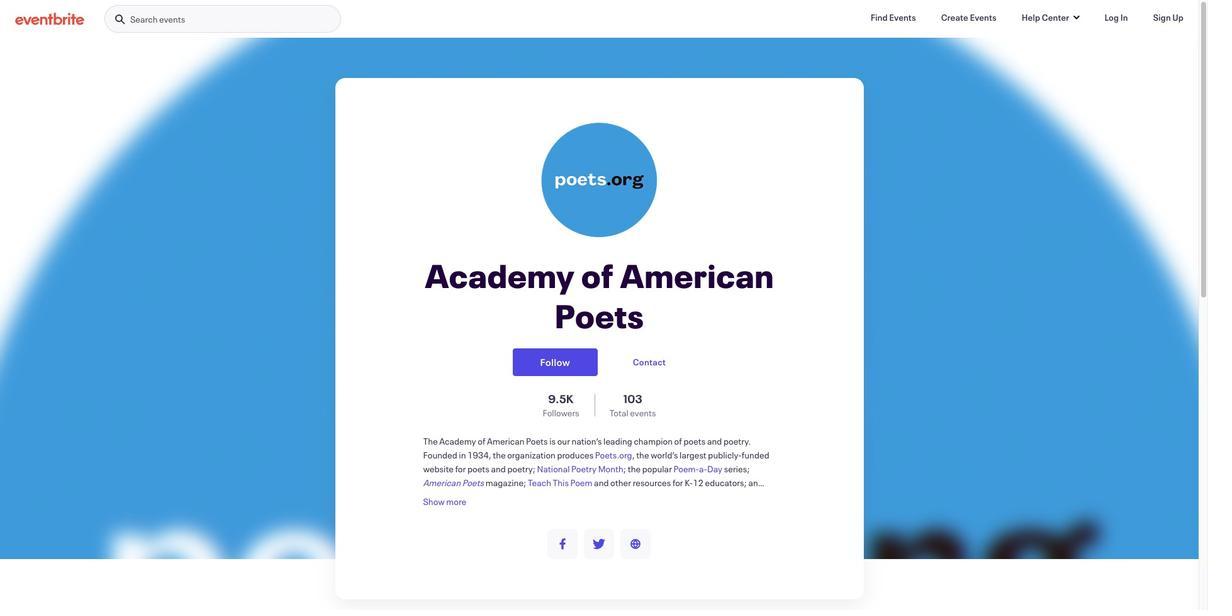 Task type: vqa. For each thing, say whether or not it's contained in the screenshot.
fourth pm from the right
no



Task type: locate. For each thing, give the bounding box(es) containing it.
20
[[556, 519, 566, 531]]

0 vertical spatial poets
[[555, 295, 645, 337]]

and up publicly-
[[707, 436, 722, 447]]

poetry up important at the left bottom of page
[[568, 519, 593, 531]]

follow button
[[513, 349, 598, 376]]

poets.org link
[[595, 449, 632, 461]]

poets inside academy of american poets
[[555, 295, 645, 337]]

1 horizontal spatial ,
[[632, 449, 635, 461]]

to down a
[[681, 519, 689, 531]]

the
[[493, 449, 506, 461], [636, 449, 649, 461], [628, 463, 641, 475], [638, 505, 651, 517], [726, 519, 738, 531], [538, 532, 551, 544], [704, 532, 717, 544]]

1 horizontal spatial events
[[630, 407, 656, 419]]

,
[[632, 449, 635, 461], [458, 519, 461, 531]]

other down ;
[[611, 477, 631, 489]]

academy
[[425, 254, 575, 297], [440, 436, 476, 447]]

0 horizontal spatial an
[[462, 519, 472, 531]]

create events
[[941, 11, 997, 23]]

the
[[423, 436, 438, 447]]

makes
[[669, 532, 694, 544]]

poets up the all
[[423, 532, 445, 544]]

1 horizontal spatial poetry
[[568, 519, 593, 531]]

0 horizontal spatial to
[[469, 532, 477, 544]]

poem-a-day link
[[674, 463, 723, 475]]

1 vertical spatial in
[[696, 532, 703, 544]]

0 horizontal spatial american
[[423, 477, 461, 489]]

1 vertical spatial for
[[673, 477, 683, 489]]

2 events from the left
[[970, 11, 997, 23]]

0 vertical spatial academy
[[425, 254, 575, 297]]

in left 1934,
[[459, 449, 466, 461]]

our down the alliance
[[478, 532, 491, 544]]

2 vertical spatial poetry
[[642, 532, 667, 544]]

our
[[557, 436, 570, 447], [478, 532, 491, 544]]

largest
[[680, 449, 707, 461]]

nation's
[[572, 436, 602, 447]]

2 horizontal spatial poets
[[555, 295, 645, 337]]

0 vertical spatial american
[[620, 254, 774, 297]]

show more
[[423, 496, 467, 508]]

the inside the academy of american poets is our nation's leading champion of poets and poetry. founded in 1934, the organization produces
[[493, 449, 506, 461]]

and down teach this poem link
[[548, 491, 562, 503]]

0 vertical spatial than
[[748, 491, 765, 503]]

poem-
[[674, 463, 699, 475]]

show
[[423, 496, 445, 508]]

0 horizontal spatial events
[[159, 13, 185, 25]]

annual
[[423, 491, 450, 503]]

2 horizontal spatial poetry
[[642, 532, 667, 544]]

1 vertical spatial than
[[536, 519, 554, 531]]

and up magazine;
[[491, 463, 506, 475]]

, down leading
[[632, 449, 635, 461]]

lives
[[719, 532, 736, 544]]

also
[[521, 505, 537, 517]]

1 vertical spatial to
[[681, 519, 689, 531]]

0 horizontal spatial our
[[478, 532, 491, 544]]

0 horizontal spatial other
[[439, 505, 460, 517]]

sign
[[1154, 11, 1171, 23]]

than
[[748, 491, 765, 503], [536, 519, 554, 531]]

1934,
[[468, 449, 491, 461]]

our right is
[[557, 436, 570, 447]]

champion
[[634, 436, 673, 447]]

events right find
[[890, 11, 916, 23]]

1 vertical spatial academy
[[440, 436, 476, 447]]

12
[[693, 477, 704, 489]]

and inside the academy of american poets is our nation's leading champion of poets and poetry. founded in 1934, the organization produces
[[707, 436, 722, 447]]

show more button
[[423, 495, 467, 509]]

log in link
[[1095, 5, 1138, 30]]

an down "series;"
[[749, 477, 758, 489]]

and
[[707, 436, 722, 447], [491, 463, 506, 475], [594, 477, 609, 489], [548, 491, 562, 503], [623, 491, 638, 503], [586, 505, 601, 517], [522, 532, 536, 544], [464, 546, 478, 558]]

website
[[423, 463, 454, 475]]

academy inside academy of american poets
[[425, 254, 575, 297]]

0 horizontal spatial in
[[459, 449, 466, 461]]

1 horizontal spatial poets
[[526, 436, 548, 447]]

an
[[749, 477, 758, 489], [462, 519, 472, 531]]

0 vertical spatial in
[[459, 449, 466, 461]]

working
[[649, 519, 680, 531]]

0 horizontal spatial poets
[[462, 477, 484, 489]]

1 horizontal spatial for
[[673, 477, 683, 489]]

more up a
[[669, 491, 689, 503]]

0 vertical spatial an
[[749, 477, 758, 489]]

to down educators;
[[715, 491, 722, 503]]

other down annual
[[439, 505, 460, 517]]

than left 20
[[536, 519, 554, 531]]

eventbrite image
[[15, 13, 84, 25]]

for up american poets link
[[455, 463, 466, 475]]

academy inside the academy of american poets is our nation's leading champion of poets and poetry. founded in 1934, the organization produces
[[440, 436, 476, 447]]

to right bring
[[469, 532, 477, 544]]

0 vertical spatial our
[[557, 436, 570, 447]]

the down the champion
[[636, 449, 649, 461]]

this
[[553, 477, 569, 489]]

1 horizontal spatial more
[[515, 519, 535, 531]]

magazine;
[[486, 477, 526, 489]]

1 horizontal spatial events
[[970, 11, 997, 23]]

our inside the academy of american poets is our nation's leading champion of poets and poetry. founded in 1934, the organization produces
[[557, 436, 570, 447]]

1 vertical spatial american
[[487, 436, 525, 447]]

0 vertical spatial for
[[455, 463, 466, 475]]

poets down educators;
[[724, 491, 746, 503]]

1 horizontal spatial our
[[557, 436, 570, 447]]

0 horizontal spatial for
[[455, 463, 466, 475]]

1 horizontal spatial american
[[487, 436, 525, 447]]

funds
[[691, 491, 713, 503]]

american
[[620, 254, 774, 297], [487, 436, 525, 447], [423, 477, 461, 489]]

1 horizontal spatial other
[[611, 477, 631, 489]]

more inside button
[[446, 496, 467, 508]]

2 horizontal spatial to
[[715, 491, 722, 503]]

for inside , the world's largest publicly-funded website for poets and poetry;
[[455, 463, 466, 475]]

, inside , the world's largest publicly-funded website for poets and poetry;
[[632, 449, 635, 461]]

the left important at the left bottom of page
[[538, 532, 551, 544]]

events
[[890, 11, 916, 23], [970, 11, 997, 23]]

2 horizontal spatial american
[[620, 254, 774, 297]]

1 vertical spatial poets
[[526, 436, 548, 447]]

of
[[582, 254, 614, 297], [478, 436, 486, 447], [674, 436, 682, 447], [476, 491, 484, 503], [673, 505, 681, 517], [505, 519, 513, 531], [738, 532, 746, 544], [423, 546, 431, 558]]

create events link
[[931, 5, 1007, 30]]

1 horizontal spatial than
[[748, 491, 765, 503]]

in inside and other resources for k-12 educators; an annual series of poetry readings and special events; and awards more funds to poets than any other organization. it also coordinates and supports the work of a national , an alliance of more than 20 poetry organizations working to promote the value poets bring to our culture and the important contribution poetry makes in the lives of people of all ages and backgrounds.
[[696, 532, 703, 544]]

of inside academy of american poets
[[582, 254, 614, 297]]

more down also
[[515, 519, 535, 531]]

poets
[[684, 436, 706, 447], [468, 463, 490, 475], [724, 491, 746, 503], [423, 532, 445, 544]]

events inside "link"
[[890, 11, 916, 23]]

1 events from the left
[[890, 11, 916, 23]]

0 horizontal spatial ,
[[458, 519, 461, 531]]

events down 103
[[630, 407, 656, 419]]

more down american poets link
[[446, 496, 467, 508]]

work
[[653, 505, 671, 517]]

organization.
[[461, 505, 512, 517]]

series
[[451, 491, 474, 503]]

2 vertical spatial poets
[[462, 477, 484, 489]]

0 horizontal spatial events
[[890, 11, 916, 23]]

in down promote
[[696, 532, 703, 544]]

1 vertical spatial other
[[439, 505, 460, 517]]

national poetry month ; the popular poem-a-day series; american poets magazine; teach this poem
[[423, 463, 750, 489]]

1 vertical spatial our
[[478, 532, 491, 544]]

poetry down working
[[642, 532, 667, 544]]

1 horizontal spatial in
[[696, 532, 703, 544]]

alliance
[[474, 519, 504, 531]]

an up bring
[[462, 519, 472, 531]]

9.5k
[[548, 391, 574, 407]]

to
[[715, 491, 722, 503], [681, 519, 689, 531], [469, 532, 477, 544]]

poets up 'largest'
[[684, 436, 706, 447]]

the right 1934,
[[493, 449, 506, 461]]

poets down 1934,
[[468, 463, 490, 475]]

0 horizontal spatial more
[[446, 496, 467, 508]]

backgrounds.
[[480, 546, 533, 558]]

0 horizontal spatial poetry
[[485, 491, 511, 503]]

0 vertical spatial ,
[[632, 449, 635, 461]]

the right ;
[[628, 463, 641, 475]]

important
[[553, 532, 591, 544]]

for left k-
[[673, 477, 683, 489]]

103 total events
[[610, 391, 656, 419]]

1 vertical spatial events
[[630, 407, 656, 419]]

poetry
[[485, 491, 511, 503], [568, 519, 593, 531], [642, 532, 667, 544]]

1 horizontal spatial to
[[681, 519, 689, 531]]

supports
[[602, 505, 637, 517]]

all
[[433, 546, 442, 558]]

search events button
[[104, 5, 341, 33]]

bring
[[447, 532, 467, 544]]

poetry down magazine;
[[485, 491, 511, 503]]

help
[[1022, 11, 1041, 23]]

2 vertical spatial to
[[469, 532, 477, 544]]

events right 'create'
[[970, 11, 997, 23]]

0 vertical spatial events
[[159, 13, 185, 25]]

events right search
[[159, 13, 185, 25]]

day
[[707, 463, 723, 475]]

find
[[871, 11, 888, 23]]

0 vertical spatial other
[[611, 477, 631, 489]]

1 vertical spatial ,
[[458, 519, 461, 531]]

than up value
[[748, 491, 765, 503]]

poets
[[555, 295, 645, 337], [526, 436, 548, 447], [462, 477, 484, 489]]

1 vertical spatial an
[[462, 519, 472, 531]]

, up bring
[[458, 519, 461, 531]]

teach
[[528, 477, 551, 489]]

2 vertical spatial american
[[423, 477, 461, 489]]

in
[[459, 449, 466, 461], [696, 532, 703, 544]]

, inside and other resources for k-12 educators; an annual series of poetry readings and special events; and awards more funds to poets than any other organization. it also coordinates and supports the work of a national , an alliance of more than 20 poetry organizations working to promote the value poets bring to our culture and the important contribution poetry makes in the lives of people of all ages and backgrounds.
[[458, 519, 461, 531]]

1 vertical spatial poetry
[[568, 519, 593, 531]]



Task type: describe. For each thing, give the bounding box(es) containing it.
national
[[537, 463, 570, 475]]

help center
[[1022, 11, 1070, 23]]

popular
[[642, 463, 672, 475]]

organizations
[[595, 519, 647, 531]]

events;
[[593, 491, 622, 503]]

resources
[[633, 477, 671, 489]]

the inside national poetry month ; the popular poem-a-day series; american poets magazine; teach this poem
[[628, 463, 641, 475]]

0 horizontal spatial than
[[536, 519, 554, 531]]

world's
[[651, 449, 678, 461]]

the down promote
[[704, 532, 717, 544]]

followers
[[543, 407, 579, 419]]

and up "events;"
[[594, 477, 609, 489]]

american poets link
[[423, 477, 484, 489]]

produces
[[557, 449, 594, 461]]

up
[[1173, 11, 1184, 23]]

educators;
[[705, 477, 747, 489]]

log
[[1105, 11, 1119, 23]]

funded
[[742, 449, 770, 461]]

k-
[[685, 477, 693, 489]]

poetry
[[572, 463, 597, 475]]

national
[[689, 505, 720, 517]]

search events
[[130, 13, 185, 25]]

readings
[[512, 491, 546, 503]]

coordinates
[[538, 505, 584, 517]]

any
[[423, 505, 437, 517]]

in inside the academy of american poets is our nation's leading champion of poets and poetry. founded in 1934, the organization produces
[[459, 449, 466, 461]]

log in
[[1105, 11, 1128, 23]]

sign up
[[1154, 11, 1184, 23]]

events inside button
[[159, 13, 185, 25]]

, the world's largest publicly-funded website for poets and poetry;
[[423, 449, 770, 475]]

contact
[[633, 356, 666, 368]]

2 horizontal spatial more
[[669, 491, 689, 503]]

center
[[1042, 11, 1070, 23]]

publicly-
[[708, 449, 742, 461]]

poets inside , the world's largest publicly-funded website for poets and poetry;
[[468, 463, 490, 475]]

our inside and other resources for k-12 educators; an annual series of poetry readings and special events; and awards more funds to poets than any other organization. it also coordinates and supports the work of a national , an alliance of more than 20 poetry organizations working to promote the value poets bring to our culture and the important contribution poetry makes in the lives of people of all ages and backgrounds.
[[478, 532, 491, 544]]

events for create events
[[970, 11, 997, 23]]

total
[[610, 407, 629, 419]]

a-
[[699, 463, 707, 475]]

series;
[[724, 463, 750, 475]]

contact button
[[613, 349, 686, 376]]

in
[[1121, 11, 1128, 23]]

0 vertical spatial poetry
[[485, 491, 511, 503]]

it
[[514, 505, 519, 517]]

103
[[624, 391, 642, 407]]

leading
[[604, 436, 632, 447]]

value
[[740, 519, 761, 531]]

american inside the academy of american poets is our nation's leading champion of poets and poetry. founded in 1934, the organization produces
[[487, 436, 525, 447]]

and inside , the world's largest publicly-funded website for poets and poetry;
[[491, 463, 506, 475]]

the academy of american poets is our nation's leading champion of poets and poetry. founded in 1934, the organization produces
[[423, 436, 751, 461]]

and up supports
[[623, 491, 638, 503]]

a
[[682, 505, 687, 517]]

ages
[[443, 546, 462, 558]]

poets inside the academy of american poets is our nation's leading champion of poets and poetry. founded in 1934, the organization produces
[[684, 436, 706, 447]]

american inside national poetry month ; the popular poem-a-day series; american poets magazine; teach this poem
[[423, 477, 461, 489]]

the up lives
[[726, 519, 738, 531]]

culture
[[493, 532, 520, 544]]

academy of american poets
[[425, 254, 774, 337]]

events for find events
[[890, 11, 916, 23]]

;
[[624, 463, 626, 475]]

contribution
[[593, 532, 640, 544]]

and other resources for k-12 educators; an annual series of poetry readings and special events; and awards more funds to poets than any other organization. it also coordinates and supports the work of a national , an alliance of more than 20 poetry organizations working to promote the value poets bring to our culture and the important contribution poetry makes in the lives of people of all ages and backgrounds.
[[423, 477, 774, 558]]

search
[[130, 13, 158, 25]]

organization
[[507, 449, 556, 461]]

poem
[[571, 477, 593, 489]]

poetry;
[[508, 463, 536, 475]]

create
[[941, 11, 969, 23]]

9.5k followers
[[543, 391, 579, 419]]

1 horizontal spatial an
[[749, 477, 758, 489]]

follow
[[540, 355, 570, 369]]

american inside academy of american poets
[[620, 254, 774, 297]]

and down "events;"
[[586, 505, 601, 517]]

events inside 103 total events
[[630, 407, 656, 419]]

awards
[[640, 491, 668, 503]]

month
[[598, 463, 624, 475]]

national poetry month link
[[537, 463, 624, 475]]

special
[[564, 491, 592, 503]]

0 vertical spatial to
[[715, 491, 722, 503]]

people
[[747, 532, 774, 544]]

sign up link
[[1143, 5, 1194, 30]]

find events
[[871, 11, 916, 23]]

poets inside national poetry month ; the popular poem-a-day series; american poets magazine; teach this poem
[[462, 477, 484, 489]]

and right the ages
[[464, 546, 478, 558]]

find events link
[[861, 5, 926, 30]]

poetry.
[[724, 436, 751, 447]]

and right culture at bottom
[[522, 532, 536, 544]]

teach this poem link
[[528, 477, 593, 489]]

poets inside the academy of american poets is our nation's leading champion of poets and poetry. founded in 1934, the organization produces
[[526, 436, 548, 447]]

the down awards
[[638, 505, 651, 517]]

the inside , the world's largest publicly-funded website for poets and poetry;
[[636, 449, 649, 461]]

for inside and other resources for k-12 educators; an annual series of poetry readings and special events; and awards more funds to poets than any other organization. it also coordinates and supports the work of a national , an alliance of more than 20 poetry organizations working to promote the value poets bring to our culture and the important contribution poetry makes in the lives of people of all ages and backgrounds.
[[673, 477, 683, 489]]



